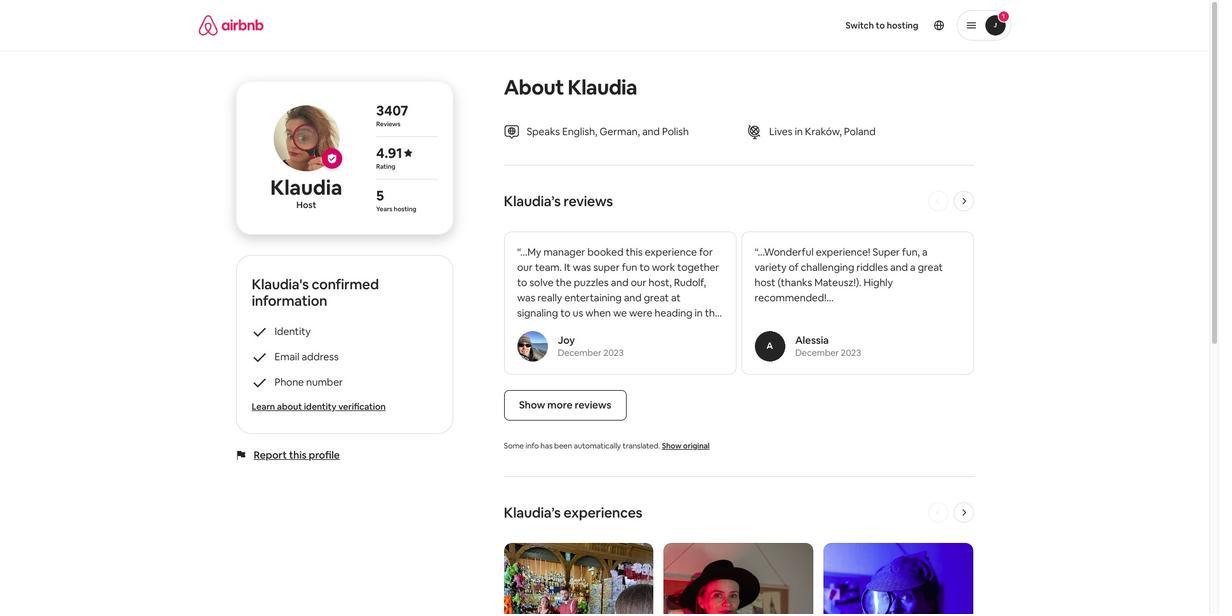 Task type: vqa. For each thing, say whether or not it's contained in the screenshot.
2nd 2023 from left
yes



Task type: locate. For each thing, give the bounding box(es) containing it.
for left any
[[577, 337, 590, 350]]

0 vertical spatial a
[[922, 246, 928, 259]]

1 vertical spatial great
[[644, 291, 669, 305]]

and
[[642, 125, 660, 138], [890, 261, 908, 274], [611, 276, 629, 290], [624, 291, 642, 305]]

our down fun
[[631, 276, 646, 290]]

0 horizontal spatial for
[[577, 337, 590, 350]]

switch to hosting link
[[838, 12, 926, 39]]

manager
[[543, 246, 585, 259]]

were
[[629, 307, 652, 320]]

friends,
[[675, 337, 710, 350]]

0 vertical spatial our
[[517, 261, 533, 274]]

was right it at the top left of the page
[[573, 261, 591, 274]]

hosting inside profile element
[[887, 20, 918, 31]]

2 klaudia's from the top
[[504, 504, 561, 522]]

this
[[626, 246, 643, 259], [289, 449, 307, 462]]

klaudia down verified host icon
[[270, 175, 342, 201]]

profile
[[309, 449, 340, 462]]

1 vertical spatial hosting
[[394, 205, 416, 213]]

in right "heading" at the right of page
[[695, 307, 703, 320]]

hosting right years
[[394, 205, 416, 213]]

in right lives
[[795, 125, 803, 138]]

great inside "…wonderful experience! super fun, a variety of challenging riddles and a great host (thanks mateusz!). highly recommended!…
[[918, 261, 943, 274]]

0 vertical spatial hosting
[[887, 20, 918, 31]]

1 horizontal spatial december
[[795, 347, 839, 359]]

2023 for joy
[[603, 347, 624, 359]]

puzzles
[[574, 276, 609, 290]]

1 horizontal spatial show
[[662, 441, 681, 451]]

great down host,
[[644, 291, 669, 305]]

4.91
[[376, 144, 402, 162]]

for
[[699, 246, 713, 259], [577, 337, 590, 350]]

0 vertical spatial the
[[556, 276, 572, 290]]

5 years hosting
[[376, 187, 416, 213]]

0 horizontal spatial a
[[910, 261, 916, 274]]

3407 reviews
[[376, 102, 408, 128]]

great down "fun,"
[[918, 261, 943, 274]]

the
[[556, 276, 572, 290], [705, 307, 721, 320]]

learn about identity verification button
[[252, 401, 437, 413]]

and up were on the right
[[624, 291, 642, 305]]

verification
[[338, 401, 386, 413]]

-
[[641, 337, 645, 350]]

show left more
[[519, 399, 545, 412]]

for up together
[[699, 246, 713, 259]]

1 vertical spatial reviews
[[575, 399, 611, 412]]

reviews right more
[[575, 399, 611, 412]]

highly
[[864, 276, 893, 290]]

the up friends, on the right bottom of page
[[705, 307, 721, 320]]

0 horizontal spatial december
[[558, 347, 601, 359]]

was
[[573, 261, 591, 274], [517, 291, 535, 305]]

1 vertical spatial klaudia's
[[504, 504, 561, 522]]

was up the signaling
[[517, 291, 535, 305]]

2023 right "alessia" at the right of page
[[841, 347, 861, 359]]

email
[[275, 351, 299, 364]]

december for joy
[[558, 347, 601, 359]]

hosting right switch
[[887, 20, 918, 31]]

1 vertical spatial the
[[705, 307, 721, 320]]

phone
[[275, 376, 304, 389]]

to
[[876, 20, 885, 31], [640, 261, 650, 274], [517, 276, 527, 290], [560, 307, 571, 320]]

reviews
[[376, 120, 401, 128]]

december
[[558, 347, 601, 359], [795, 347, 839, 359]]

klaudia's
[[504, 192, 561, 210], [504, 504, 561, 522]]

0 vertical spatial show
[[519, 399, 545, 412]]

december down "direction."
[[558, 347, 601, 359]]

hosting for 5
[[394, 205, 416, 213]]

information
[[252, 292, 327, 310]]

hosting inside 5 years hosting
[[394, 205, 416, 213]]

1 horizontal spatial great
[[918, 261, 943, 274]]

1 horizontal spatial our
[[631, 276, 646, 290]]

any
[[593, 337, 609, 350]]

switch
[[846, 20, 874, 31]]

super
[[873, 246, 900, 259]]

alessia user profile image
[[755, 331, 785, 362], [755, 331, 785, 362]]

1 2023 from the left
[[603, 347, 624, 359]]

direction.
[[541, 322, 586, 335]]

email address
[[275, 351, 339, 364]]

signaling
[[517, 307, 558, 320]]

"…my manager booked this experience for our team. it was super fun to work together to solve the puzzles and our host, rudolf, was really entertaining and great at signaling to us when we were heading in the right direction. would definitely recommend for any group - work, friends, etc!…
[[517, 246, 721, 366]]

team.
[[535, 261, 562, 274]]

1 vertical spatial klaudia
[[270, 175, 342, 201]]

some info has been automatically translated. show original
[[504, 441, 710, 451]]

of
[[789, 261, 799, 274]]

december inside 'alessia december 2023'
[[795, 347, 839, 359]]

would
[[588, 322, 618, 335]]

2023 inside joy december 2023
[[603, 347, 624, 359]]

this up fun
[[626, 246, 643, 259]]

speaks english, german, and polish
[[527, 125, 689, 138]]

at
[[671, 291, 681, 305]]

0 horizontal spatial this
[[289, 449, 307, 462]]

a down "fun,"
[[910, 261, 916, 274]]

2023
[[603, 347, 624, 359], [841, 347, 861, 359]]

0 vertical spatial great
[[918, 261, 943, 274]]

2 december from the left
[[795, 347, 839, 359]]

0 vertical spatial klaudia's
[[504, 192, 561, 210]]

0 horizontal spatial the
[[556, 276, 572, 290]]

1 vertical spatial in
[[695, 307, 703, 320]]

1 horizontal spatial klaudia
[[568, 74, 637, 100]]

1 horizontal spatial the
[[705, 307, 721, 320]]

experience!
[[816, 246, 870, 259]]

0 vertical spatial klaudia
[[568, 74, 637, 100]]

0 horizontal spatial in
[[695, 307, 703, 320]]

0 horizontal spatial show
[[519, 399, 545, 412]]

0 horizontal spatial hosting
[[394, 205, 416, 213]]

2 2023 from the left
[[841, 347, 861, 359]]

in inside "…my manager booked this experience for our team. it was super fun to work together to solve the puzzles and our host, rudolf, was really entertaining and great at signaling to us when we were heading in the right direction. would definitely recommend for any group - work, friends, etc!…
[[695, 307, 703, 320]]

1 klaudia's from the top
[[504, 192, 561, 210]]

our down "…my
[[517, 261, 533, 274]]

years
[[376, 205, 392, 213]]

1 horizontal spatial 2023
[[841, 347, 861, 359]]

solve
[[530, 276, 554, 290]]

riddles
[[857, 261, 888, 274]]

translated.
[[623, 441, 660, 451]]

automatically
[[574, 441, 621, 451]]

0 vertical spatial this
[[626, 246, 643, 259]]

show left original
[[662, 441, 681, 451]]

joy user profile image
[[517, 331, 548, 362]]

hosting
[[887, 20, 918, 31], [394, 205, 416, 213]]

variety
[[755, 261, 787, 274]]

great
[[918, 261, 943, 274], [644, 291, 669, 305]]

1 horizontal spatial hosting
[[887, 20, 918, 31]]

1 vertical spatial was
[[517, 291, 535, 305]]

0 horizontal spatial klaudia
[[270, 175, 342, 201]]

klaudia's confirmed information
[[252, 276, 379, 310]]

in
[[795, 125, 803, 138], [695, 307, 703, 320]]

0 vertical spatial in
[[795, 125, 803, 138]]

0 horizontal spatial 2023
[[603, 347, 624, 359]]

1 horizontal spatial for
[[699, 246, 713, 259]]

1 december from the left
[[558, 347, 601, 359]]

a right "fun,"
[[922, 246, 928, 259]]

the down it at the top left of the page
[[556, 276, 572, 290]]

0 vertical spatial for
[[699, 246, 713, 259]]

we
[[613, 307, 627, 320]]

klaudia user profile image
[[273, 105, 339, 171], [273, 105, 339, 171]]

reviews
[[564, 192, 613, 210], [575, 399, 611, 412]]

and down "fun,"
[[890, 261, 908, 274]]

phone number
[[275, 376, 343, 389]]

december down the recommended!…
[[795, 347, 839, 359]]

klaudia's reviews
[[504, 192, 613, 210]]

december inside joy december 2023
[[558, 347, 601, 359]]

2023 inside 'alessia december 2023'
[[841, 347, 861, 359]]

2023 down the "would"
[[603, 347, 624, 359]]

klaudia up speaks english, german, and polish
[[568, 74, 637, 100]]

speaks
[[527, 125, 560, 138]]

1 horizontal spatial this
[[626, 246, 643, 259]]

show
[[519, 399, 545, 412], [662, 441, 681, 451]]

klaudia's for klaudia's experiences
[[504, 504, 561, 522]]

etc!…
[[517, 352, 542, 366]]

this left profile
[[289, 449, 307, 462]]

entertaining
[[564, 291, 622, 305]]

0 horizontal spatial great
[[644, 291, 669, 305]]

0 vertical spatial was
[[573, 261, 591, 274]]

experience
[[645, 246, 697, 259]]

1 horizontal spatial was
[[573, 261, 591, 274]]

more
[[547, 399, 573, 412]]

reviews up booked
[[564, 192, 613, 210]]

great inside "…my manager booked this experience for our team. it was super fun to work together to solve the puzzles and our host, rudolf, was really entertaining and great at signaling to us when we were heading in the right direction. would definitely recommend for any group - work, friends, etc!…
[[644, 291, 669, 305]]

0 horizontal spatial was
[[517, 291, 535, 305]]

to right switch
[[876, 20, 885, 31]]

group
[[611, 337, 639, 350]]



Task type: describe. For each thing, give the bounding box(es) containing it.
report
[[254, 449, 287, 462]]

show inside button
[[519, 399, 545, 412]]

and down fun
[[611, 276, 629, 290]]

hosting for switch
[[887, 20, 918, 31]]

1 horizontal spatial a
[[922, 246, 928, 259]]

challenging
[[801, 261, 854, 274]]

number
[[306, 376, 343, 389]]

1 vertical spatial our
[[631, 276, 646, 290]]

to right fun
[[640, 261, 650, 274]]

joy user profile image
[[517, 331, 548, 362]]

1 horizontal spatial in
[[795, 125, 803, 138]]

recommended!…
[[755, 291, 834, 305]]

english,
[[562, 125, 597, 138]]

together
[[677, 261, 719, 274]]

has
[[541, 441, 553, 451]]

mateusz!).
[[814, 276, 862, 290]]

alessia
[[795, 334, 829, 347]]

german,
[[600, 125, 640, 138]]

about
[[277, 401, 302, 413]]

1
[[1002, 12, 1005, 20]]

1 vertical spatial for
[[577, 337, 590, 350]]

1 vertical spatial this
[[289, 449, 307, 462]]

host
[[296, 199, 316, 211]]

identity
[[275, 325, 311, 338]]

klaudia's for klaudia's reviews
[[504, 192, 561, 210]]

about
[[504, 74, 564, 100]]

recommend
[[517, 337, 575, 350]]

learn about identity verification
[[252, 401, 386, 413]]

to inside profile element
[[876, 20, 885, 31]]

"…wonderful experience! super fun, a variety of challenging riddles and a great host (thanks mateusz!). highly recommended!…
[[755, 246, 943, 305]]

"…my
[[517, 246, 541, 259]]

2023 for alessia
[[841, 347, 861, 359]]

polish
[[662, 125, 689, 138]]

host
[[755, 276, 775, 290]]

show original button
[[662, 441, 710, 451]]

address
[[302, 351, 339, 364]]

this inside "…my manager booked this experience for our team. it was super fun to work together to solve the puzzles and our host, rudolf, was really entertaining and great at signaling to us when we were heading in the right direction. would definitely recommend for any group - work, friends, etc!…
[[626, 246, 643, 259]]

work,
[[648, 337, 673, 350]]

switch to hosting
[[846, 20, 918, 31]]

klaudia's
[[252, 276, 309, 293]]

identity
[[304, 401, 336, 413]]

report this profile
[[254, 449, 340, 462]]

when
[[585, 307, 611, 320]]

some
[[504, 441, 524, 451]]

0 vertical spatial reviews
[[564, 192, 613, 210]]

booked
[[588, 246, 623, 259]]

rating
[[376, 163, 395, 171]]

joy
[[558, 334, 575, 347]]

"…wonderful
[[755, 246, 814, 259]]

reviews inside button
[[575, 399, 611, 412]]

original
[[683, 441, 710, 451]]

super
[[593, 261, 620, 274]]

to left us on the left
[[560, 307, 571, 320]]

host,
[[649, 276, 672, 290]]

0 horizontal spatial our
[[517, 261, 533, 274]]

show more reviews button
[[504, 390, 627, 421]]

experiences
[[564, 504, 642, 522]]

1 button
[[957, 10, 1011, 41]]

about klaudia
[[504, 74, 637, 100]]

5
[[376, 187, 384, 204]]

really
[[538, 291, 562, 305]]

info
[[526, 441, 539, 451]]

heading
[[655, 307, 692, 320]]

and left polish
[[642, 125, 660, 138]]

learn
[[252, 401, 275, 413]]

report this profile button
[[254, 449, 340, 462]]

klaudia's experiences
[[504, 504, 642, 522]]

1 vertical spatial show
[[662, 441, 681, 451]]

(thanks
[[778, 276, 812, 290]]

definitely
[[620, 322, 664, 335]]

profile element
[[620, 0, 1011, 51]]

december for alessia
[[795, 347, 839, 359]]

joy december 2023
[[558, 334, 624, 359]]

to left solve at top left
[[517, 276, 527, 290]]

fun
[[622, 261, 637, 274]]

1 vertical spatial a
[[910, 261, 916, 274]]

lives in kraków, poland
[[769, 125, 876, 138]]

rudolf,
[[674, 276, 706, 290]]

alessia december 2023
[[795, 334, 861, 359]]

right
[[517, 322, 539, 335]]

and inside "…wonderful experience! super fun, a variety of challenging riddles and a great host (thanks mateusz!). highly recommended!…
[[890, 261, 908, 274]]

lives
[[769, 125, 793, 138]]

3407
[[376, 102, 408, 119]]

verified host image
[[327, 154, 337, 164]]

been
[[554, 441, 572, 451]]

klaudia host
[[270, 175, 342, 211]]

fun,
[[902, 246, 920, 259]]



